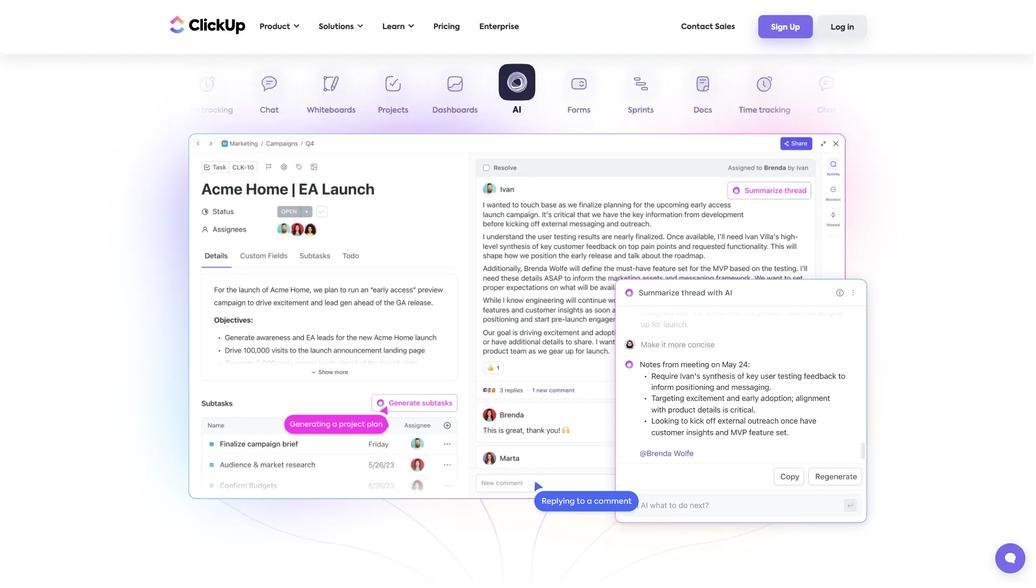 Task type: vqa. For each thing, say whether or not it's contained in the screenshot.
2nd "Time"
yes



Task type: describe. For each thing, give the bounding box(es) containing it.
1 docs button from the left
[[115, 69, 177, 119]]

1 time tracking button from the left
[[177, 69, 238, 119]]

ai button
[[486, 64, 548, 117]]

enterprise
[[480, 23, 519, 30]]

in
[[848, 24, 855, 31]]

dashboards button
[[424, 69, 486, 119]]

2 time from the left
[[739, 107, 758, 114]]

up
[[790, 24, 801, 31]]

2 docs button from the left
[[672, 69, 734, 119]]

log
[[831, 24, 846, 31]]

forms button
[[548, 69, 610, 119]]

sign
[[772, 24, 788, 31]]

1 time from the left
[[182, 107, 200, 114]]

log in link
[[818, 15, 868, 38]]

projects
[[378, 107, 409, 114]]

contact
[[682, 23, 714, 30]]

sign up
[[772, 24, 801, 31]]

pricing link
[[428, 16, 466, 38]]

sprints
[[628, 107, 654, 114]]

time tracking for 2nd time tracking button from left
[[739, 107, 791, 114]]

clickup image
[[167, 14, 246, 35]]

2 chat button from the left
[[796, 69, 858, 119]]

solutions
[[319, 23, 354, 30]]

sprints button
[[610, 69, 672, 119]]

1 docs from the left
[[136, 107, 155, 114]]

log in
[[831, 24, 855, 31]]

enterprise link
[[474, 16, 525, 38]]

2 whiteboards from the left
[[865, 107, 914, 114]]



Task type: locate. For each thing, give the bounding box(es) containing it.
1 horizontal spatial whiteboards button
[[858, 69, 920, 119]]

1 whiteboards from the left
[[307, 107, 356, 114]]

whiteboards button
[[300, 69, 362, 119], [858, 69, 920, 119]]

1 whiteboards button from the left
[[300, 69, 362, 119]]

learn
[[383, 23, 405, 30]]

1 horizontal spatial time tracking button
[[734, 69, 796, 119]]

solutions button
[[313, 16, 369, 38]]

2 time tracking button from the left
[[734, 69, 796, 119]]

2 whiteboards button from the left
[[858, 69, 920, 119]]

sign up button
[[759, 15, 814, 38]]

1 horizontal spatial chat button
[[796, 69, 858, 119]]

chat
[[260, 107, 279, 114], [818, 107, 837, 114]]

0 horizontal spatial whiteboards
[[307, 107, 356, 114]]

time tracking button
[[177, 69, 238, 119], [734, 69, 796, 119]]

forms
[[568, 107, 591, 114]]

1 chat button from the left
[[238, 69, 300, 119]]

chat button
[[238, 69, 300, 119], [796, 69, 858, 119]]

0 horizontal spatial whiteboards button
[[300, 69, 362, 119]]

time tracking for 1st time tracking button
[[182, 107, 233, 114]]

tracking for 1st time tracking button
[[202, 107, 233, 114]]

1 horizontal spatial docs
[[694, 107, 713, 114]]

time
[[182, 107, 200, 114], [739, 107, 758, 114]]

tracking for 2nd time tracking button from left
[[760, 107, 791, 114]]

1 horizontal spatial tracking
[[760, 107, 791, 114]]

0 horizontal spatial tracking
[[202, 107, 233, 114]]

1 horizontal spatial docs button
[[672, 69, 734, 119]]

0 horizontal spatial chat
[[260, 107, 279, 114]]

tracking
[[202, 107, 233, 114], [760, 107, 791, 114]]

ai image
[[189, 134, 846, 499], [531, 267, 881, 538]]

2 tracking from the left
[[760, 107, 791, 114]]

product
[[260, 23, 290, 30]]

learn button
[[377, 16, 420, 38]]

product button
[[254, 16, 305, 38]]

contact sales link
[[676, 16, 741, 38]]

1 time tracking from the left
[[182, 107, 233, 114]]

0 horizontal spatial time tracking button
[[177, 69, 238, 119]]

1 horizontal spatial time tracking
[[739, 107, 791, 114]]

whiteboards
[[307, 107, 356, 114], [865, 107, 914, 114]]

0 horizontal spatial docs button
[[115, 69, 177, 119]]

docs button
[[115, 69, 177, 119], [672, 69, 734, 119]]

1 horizontal spatial chat
[[818, 107, 837, 114]]

sales
[[715, 23, 736, 30]]

dashboards
[[433, 107, 478, 114]]

ai
[[513, 106, 522, 114]]

docs
[[136, 107, 155, 114], [694, 107, 713, 114]]

1 horizontal spatial whiteboards
[[865, 107, 914, 114]]

2 docs from the left
[[694, 107, 713, 114]]

projects button
[[362, 69, 424, 119]]

1 horizontal spatial time
[[739, 107, 758, 114]]

0 horizontal spatial docs
[[136, 107, 155, 114]]

pricing
[[434, 23, 460, 30]]

1 tracking from the left
[[202, 107, 233, 114]]

2 chat from the left
[[818, 107, 837, 114]]

1 chat from the left
[[260, 107, 279, 114]]

2 time tracking from the left
[[739, 107, 791, 114]]

0 horizontal spatial chat button
[[238, 69, 300, 119]]

contact sales
[[682, 23, 736, 30]]

time tracking
[[182, 107, 233, 114], [739, 107, 791, 114]]

0 horizontal spatial time
[[182, 107, 200, 114]]

0 horizontal spatial time tracking
[[182, 107, 233, 114]]



